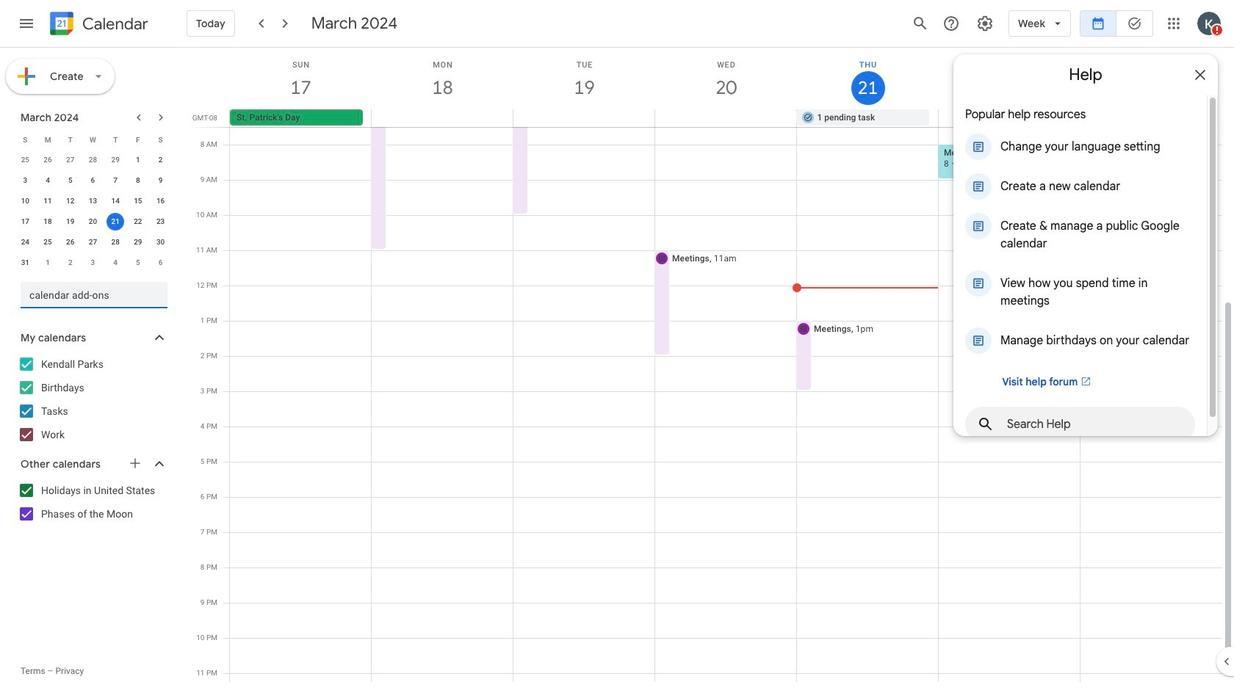Task type: locate. For each thing, give the bounding box(es) containing it.
support image
[[943, 15, 960, 32]]

29 element
[[129, 234, 147, 251]]

cell
[[372, 109, 513, 127], [513, 109, 655, 127], [655, 109, 797, 127], [938, 109, 1080, 127], [1080, 109, 1222, 127], [104, 212, 127, 232]]

february 27 element
[[62, 151, 79, 169]]

22 element
[[129, 213, 147, 231]]

calendar element
[[47, 9, 148, 41]]

18 element
[[39, 213, 57, 231]]

6 element
[[84, 172, 102, 190]]

12 element
[[62, 193, 79, 210]]

26 element
[[62, 234, 79, 251]]

11 element
[[39, 193, 57, 210]]

april 5 element
[[129, 254, 147, 272]]

row
[[223, 109, 1234, 127], [14, 129, 172, 150], [14, 150, 172, 170], [14, 170, 172, 191], [14, 191, 172, 212], [14, 212, 172, 232], [14, 232, 172, 253], [14, 253, 172, 273]]

27 element
[[84, 234, 102, 251]]

april 2 element
[[62, 254, 79, 272]]

25 element
[[39, 234, 57, 251]]

10 element
[[16, 193, 34, 210]]

None search field
[[0, 276, 182, 309]]

14 element
[[107, 193, 124, 210]]

3 element
[[16, 172, 34, 190]]

23 element
[[152, 213, 169, 231]]

heading inside calendar element
[[79, 15, 148, 33]]

1 element
[[129, 151, 147, 169]]

row group
[[14, 150, 172, 273]]

other calendars list
[[3, 479, 182, 526]]

grid
[[188, 48, 1234, 683]]

28 element
[[107, 234, 124, 251]]

30 element
[[152, 234, 169, 251]]

add other calendars image
[[128, 456, 143, 471]]

31 element
[[16, 254, 34, 272]]

my calendars list
[[3, 353, 182, 447]]

april 1 element
[[39, 254, 57, 272]]

heading
[[79, 15, 148, 33]]



Task type: describe. For each thing, give the bounding box(es) containing it.
settings menu image
[[977, 15, 994, 32]]

7 element
[[107, 172, 124, 190]]

17 element
[[16, 213, 34, 231]]

april 4 element
[[107, 254, 124, 272]]

21, today element
[[107, 213, 124, 231]]

april 3 element
[[84, 254, 102, 272]]

main drawer image
[[18, 15, 35, 32]]

february 28 element
[[84, 151, 102, 169]]

24 element
[[16, 234, 34, 251]]

february 25 element
[[16, 151, 34, 169]]

19 element
[[62, 213, 79, 231]]

2 element
[[152, 151, 169, 169]]

april 6 element
[[152, 254, 169, 272]]

13 element
[[84, 193, 102, 210]]

20 element
[[84, 213, 102, 231]]

march 2024 grid
[[14, 129, 172, 273]]

5 element
[[62, 172, 79, 190]]

9 element
[[152, 172, 169, 190]]

8 element
[[129, 172, 147, 190]]

15 element
[[129, 193, 147, 210]]

february 26 element
[[39, 151, 57, 169]]

cell inside march 2024 grid
[[104, 212, 127, 232]]

february 29 element
[[107, 151, 124, 169]]

Search for people text field
[[29, 282, 159, 309]]

4 element
[[39, 172, 57, 190]]

16 element
[[152, 193, 169, 210]]



Task type: vqa. For each thing, say whether or not it's contained in the screenshot.
tab list
no



